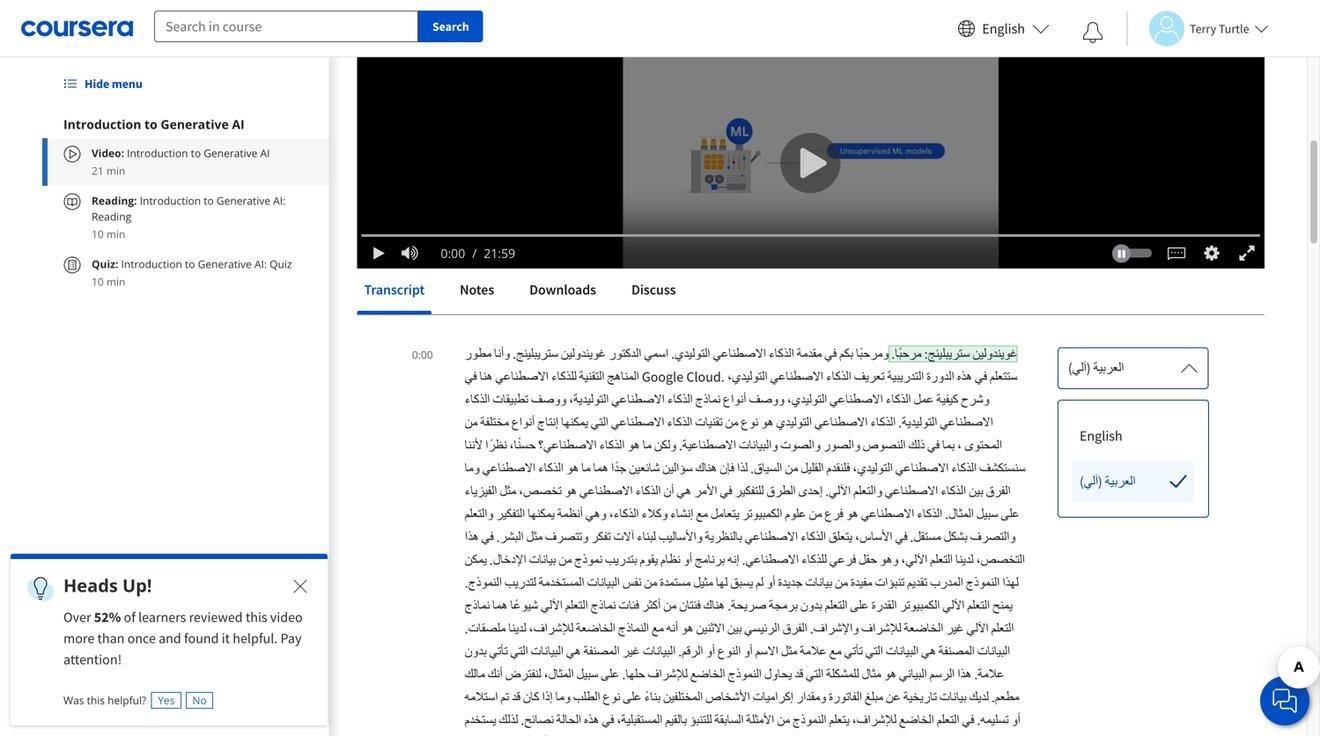 Task type: locate. For each thing, give the bounding box(es) containing it.
الآلي،
[[902, 552, 928, 569]]

العربية (آلي) inside العربية (آلي) popup button
[[1069, 359, 1124, 377]]

1 vertical spatial الفرق
[[783, 620, 808, 638]]

التعلم up إجمالي in the right of the page
[[937, 712, 960, 729]]

0 vertical spatial min
[[106, 163, 125, 178]]

في right الأمر
[[720, 483, 732, 500]]

البيانات inside مستمدة من نفس البيانات المستخدمة لتدريب النموذج. يمنح التعلم الآلي الكمبيوتر
[[587, 574, 620, 592]]

هما left جدًا on the bottom of the page
[[593, 460, 608, 478]]

مع left أنه
[[652, 620, 664, 638]]

0 vertical spatial التوليدي،
[[728, 368, 768, 386]]

10 min
[[92, 227, 125, 241]]

على
[[1001, 506, 1020, 523], [851, 597, 869, 615], [601, 666, 620, 684], [623, 689, 642, 707]]

ai: inside 'quiz: introduction to generative ai: quiz 10 min'
[[255, 257, 267, 271]]

2 10 from the top
[[92, 274, 104, 289]]

الاصطناعي down ذلك
[[896, 460, 949, 478]]

0 vertical spatial وما
[[465, 460, 480, 478]]

وما down لأننا
[[465, 460, 480, 478]]

مثل up the التفكير
[[500, 483, 516, 500]]

1 vertical spatial بيانات
[[806, 574, 832, 592]]

هناك up الاثنين
[[704, 597, 725, 615]]

introduction
[[357, 97, 490, 128], [63, 116, 141, 133], [127, 146, 188, 160], [140, 193, 201, 208], [121, 257, 182, 271]]

ووصف up التوليدي
[[749, 391, 785, 409]]

2 horizontal spatial نماذج
[[696, 391, 721, 409]]

وما إذا كان قد تم استلامه أو تسليمه.
[[465, 689, 1021, 729]]

لذلك
[[499, 712, 518, 729]]

mute image
[[399, 244, 421, 262]]

1 horizontal spatial للذكاء
[[802, 552, 827, 569]]

فإن
[[720, 460, 734, 478]]

أنواع inside تقنيات الذكاء الاصطناعي التي يمكنها إنتاج أنواع مختلفة من المحتوى
[[512, 414, 535, 432]]

نماذج inside هما نماذج التعلم الآلي غير الخاضعة للإشراف والإشراف.
[[465, 597, 490, 615]]

1 horizontal spatial الفرق
[[986, 483, 1011, 500]]

2 min from the top
[[106, 227, 125, 241]]

في inside في هذا التخصص، لدينا التعلم الآلي،
[[482, 529, 494, 546]]

للذكاء
[[551, 368, 577, 386], [802, 552, 827, 569]]

0 horizontal spatial نماذج
[[465, 597, 490, 615]]

2 الخاضعة from the left
[[904, 620, 944, 638]]

1 horizontal spatial غويندولين
[[973, 345, 1018, 363]]

غويندولين up the ستتعلم
[[973, 345, 1018, 363]]

ai inside video: introduction to generative ai 21 min
[[260, 146, 270, 160]]

الاصطناعي up تطبيقات
[[496, 368, 549, 386]]

الخاضعة down the يمنح التعلم الآلي الكمبيوتر button
[[904, 620, 944, 638]]

1 horizontal spatial this
[[246, 609, 267, 626]]

والتعلم down the الفيزياء
[[465, 506, 493, 523]]

0 horizontal spatial التوليدي،
[[728, 368, 768, 386]]

1 الخاضعة from the left
[[576, 620, 616, 638]]

هو right أنه
[[681, 620, 694, 638]]

1 vertical spatial سبيل
[[577, 666, 598, 684]]

القدرة على التعلم بدون برمجة صريحة. هناك button
[[701, 597, 897, 615]]

نماذج for هما
[[465, 597, 490, 615]]

بناءً
[[645, 689, 661, 707]]

نوع up والبيانات
[[741, 414, 759, 432]]

1 horizontal spatial التوليدي،
[[787, 391, 827, 409]]

1 ووصف from the left
[[531, 391, 566, 409]]

1 horizontal spatial المصنفة
[[939, 643, 975, 661]]

التي inside تقنيات الذكاء الاصطناعي التي يمكنها إنتاج أنواع مختلفة من المحتوى
[[591, 414, 609, 432]]

0:00 / 21:59
[[441, 245, 515, 262]]

1 horizontal spatial سبيل
[[977, 506, 998, 523]]

2 vertical spatial min
[[106, 274, 125, 289]]

هما
[[593, 460, 608, 478], [493, 597, 508, 615]]

النموذج.
[[465, 574, 502, 592]]

مفيدة
[[851, 574, 872, 592]]

التدريبية
[[888, 368, 924, 386]]

1 horizontal spatial للإشراف،
[[852, 712, 897, 729]]

تأتي inside البيانات غير المصنفة هي البيانات التي تأتي بدون علامة.
[[489, 643, 508, 661]]

helpful.
[[233, 630, 278, 648]]

مثال
[[862, 666, 881, 684]]

مثل right الاسم
[[781, 643, 797, 661]]

تأتي
[[489, 643, 508, 661], [845, 643, 863, 661]]

0 vertical spatial this
[[246, 609, 267, 626]]

0 horizontal spatial للإشراف
[[648, 666, 688, 684]]

للذكاء left the فرعي
[[802, 552, 827, 569]]

تأتي up the للمشكلة
[[845, 643, 863, 661]]

0:00 for 0:00 / 21:59
[[441, 245, 465, 262]]

سبيل up الطلب
[[577, 666, 598, 684]]

لبناء
[[637, 529, 656, 546]]

introduction to generative ai: reading
[[92, 193, 286, 224]]

1 horizontal spatial غير
[[946, 620, 964, 638]]

0 horizontal spatial المصنفة
[[584, 643, 620, 661]]

أو left الاسم
[[744, 643, 753, 661]]

0 minutes 0 seconds element
[[441, 245, 465, 262]]

to inside 'quiz: introduction to generative ai: quiz 10 min'
[[185, 257, 195, 271]]

النوع
[[718, 643, 741, 661]]

يمكنها down تخصص،
[[528, 506, 555, 523]]

0 horizontal spatial للإشراف،
[[529, 620, 573, 638]]

1 vertical spatial غير
[[623, 643, 640, 661]]

هنا inside مطور المناهج التقنية للذكاء الاصطناعي هنا في google cloud. ستتعلم في هذه الدورة التدريبية تعريف الذكاء الاصطناعي التوليدي، وشرح كيفية عمل الذكاء الاصطناعي التوليدي، ووصف
[[480, 368, 493, 386]]

1 horizontal spatial مثل
[[527, 529, 543, 546]]

10 inside 'quiz: introduction to generative ai: quiz 10 min'
[[92, 274, 104, 289]]

lightbulb image
[[26, 575, 55, 603]]

الاسم
[[756, 643, 779, 661]]

1 horizontal spatial ai:
[[273, 193, 286, 208]]

0 vertical spatial العربية (آلي)
[[1069, 359, 1124, 377]]

من بيانات جديدة أو لم يسبق لها مثيل button
[[691, 574, 848, 592]]

للإشراف، down شيوعًا at left bottom
[[529, 620, 573, 638]]

تطبيقات
[[493, 391, 528, 409]]

2 horizontal spatial بيانات
[[940, 689, 967, 707]]

2 ووصف from the left
[[749, 391, 785, 409]]

قد right the تم
[[512, 689, 520, 707]]

1 vertical spatial الفاتورة
[[859, 735, 892, 737]]

min
[[106, 163, 125, 178], [106, 227, 125, 241], [106, 274, 125, 289]]

0 vertical spatial english
[[983, 20, 1025, 37]]

البيانات up فئتان من أكثر فئات نماذج التعلم الآلي شيوعًا button on the bottom of page
[[587, 574, 620, 592]]

الطرق
[[767, 483, 796, 500]]

هذا right الرسم
[[958, 666, 972, 684]]

إكراميات
[[753, 689, 794, 707]]

1 vertical spatial بين
[[728, 620, 742, 638]]

2 vertical spatial مع
[[830, 643, 842, 661]]

ai: left quiz
[[255, 257, 267, 271]]

1 vertical spatial هما
[[493, 597, 508, 615]]

الدورة
[[927, 368, 955, 386]]

التوليدي، down ومرحبًا بكم في مقدمة الذكاء الاصطناعي التوليدي.
[[728, 368, 768, 386]]

1 horizontal spatial الخاضع
[[900, 712, 934, 729]]

تأتي inside هو أنه مع النماذج الخاضعة للإشراف، لدينا ملصقات. البيانات المصنفة هي البيانات التي تأتي مع علامة مثل الاسم أو النوع
[[845, 643, 863, 661]]

والتعلم الآلي. button
[[823, 483, 882, 500]]

أو right لم
[[767, 574, 776, 592]]

downloads
[[530, 281, 596, 299]]

ووصف inside "أنواع نماذج الذكاء الاصطناعي التوليدية، ووصف تطبيقات الذكاء الاصطناعي التوليدية."
[[531, 391, 566, 409]]

هي down هو أنه مع النماذج الخاضعة للإشراف، لدينا ملصقات. button
[[566, 643, 581, 661]]

النموذج inside يمكن لهذا النموذج المدرب تقديم تنبؤات مفيدة
[[966, 574, 1000, 592]]

0 vertical spatial العربية
[[1094, 359, 1124, 377]]

على inside على سبيل المثال، لنفترض أنك مالك مطعم.
[[601, 666, 620, 684]]

1 vertical spatial للذكاء
[[802, 552, 827, 569]]

قد inside وما إذا كان قد تم استلامه أو تسليمه.
[[512, 689, 520, 707]]

الفرق
[[986, 483, 1011, 500], [783, 620, 808, 638]]

0 horizontal spatial أنواع
[[512, 414, 535, 432]]

لدينا inside هو أنه مع النماذج الخاضعة للإشراف، لدينا ملصقات. البيانات المصنفة هي البيانات التي تأتي مع علامة مثل الاسم أو النوع
[[509, 620, 526, 638]]

الكمبيوتر inside مستمدة من نفس البيانات المستخدمة لتدريب النموذج. يمنح التعلم الآلي الكمبيوتر
[[900, 597, 940, 615]]

مبلغ left إجمالي in the right of the page
[[895, 735, 913, 737]]

هما left شيوعًا at left bottom
[[493, 597, 508, 615]]

الفرق down القدرة على التعلم بدون برمجة صريحة. هناك
[[783, 620, 808, 638]]

لدينا
[[956, 552, 974, 569], [509, 620, 526, 638]]

التقنية
[[580, 368, 605, 386]]

الآلي down المدرب
[[943, 597, 965, 615]]

الكمبيوتر down the تقديم in the right bottom of the page
[[900, 597, 940, 615]]

2 المصنفة from the left
[[939, 643, 975, 661]]

البيانات غير المصنفة هي البيانات التي تأتي بدون علامة.
[[465, 643, 1005, 684]]

التخصص،
[[977, 552, 1025, 569]]

1 horizontal spatial بدون
[[801, 597, 822, 615]]

0 vertical spatial الفاتورة
[[829, 689, 862, 707]]

no button
[[186, 692, 213, 709]]

الآلي inside مستمدة من نفس البيانات المستخدمة لتدريب النموذج. يمنح التعلم الآلي الكمبيوتر
[[943, 597, 965, 615]]

لنفترض
[[505, 666, 541, 684]]

لأننا
[[465, 437, 483, 455]]

التوليدي،
[[728, 368, 768, 386], [787, 391, 827, 409], [853, 460, 893, 478]]

0 horizontal spatial ما
[[582, 460, 591, 478]]

Search in course text field
[[154, 11, 418, 42]]

ai: inside introduction to generative ai: reading
[[273, 193, 286, 208]]

min inside video: introduction to generative ai 21 min
[[106, 163, 125, 178]]

0 vertical spatial أنواع
[[723, 391, 746, 409]]

ai: up quiz
[[273, 193, 286, 208]]

في left البشر.
[[482, 529, 494, 546]]

لدينا down شيوعًا at left bottom
[[509, 620, 526, 638]]

to
[[495, 97, 517, 128], [145, 116, 158, 133], [191, 146, 201, 160], [204, 193, 214, 208], [185, 257, 195, 271]]

1 vertical spatial هذه
[[584, 712, 599, 729]]

الآلي down المستخدمة
[[541, 597, 563, 615]]

نظرًا
[[485, 437, 507, 455]]

21:59
[[484, 245, 515, 262]]

1 vertical spatial min
[[106, 227, 125, 241]]

(آلي) inside popup button
[[1069, 359, 1091, 377]]

التي
[[591, 414, 609, 432], [511, 643, 528, 661], [866, 643, 883, 661], [806, 666, 824, 684]]

سبيل inside مثل الفيزياء على سبيل المثال.
[[977, 506, 998, 523]]

بالقيم
[[665, 712, 687, 729]]

0 horizontal spatial هي
[[566, 643, 581, 661]]

1 vertical spatial 10
[[92, 274, 104, 289]]

لبناء آلات تفكر وتتصرف مثل البشر.
[[494, 529, 656, 546]]

1 horizontal spatial هذا
[[958, 666, 972, 684]]

0 vertical spatial مبلغ
[[865, 689, 883, 707]]

0 horizontal spatial هذه
[[584, 712, 599, 729]]

التعلم inside مستمدة من نفس البيانات المستخدمة لتدريب النموذج. يمنح التعلم الآلي الكمبيوتر
[[968, 597, 990, 615]]

مختلفة
[[481, 414, 509, 432]]

يمنح
[[993, 597, 1013, 615]]

1 vertical spatial هناك
[[704, 597, 725, 615]]

1 horizontal spatial ما
[[643, 437, 652, 455]]

1 horizontal spatial الآلي
[[943, 597, 965, 615]]

الاصطناعي up والصور
[[815, 414, 868, 432]]

الاصطناعي up '،'
[[940, 414, 993, 432]]

0 horizontal spatial غويندولين
[[561, 345, 606, 363]]

generative inside introduction to generative ai: reading
[[217, 193, 270, 208]]

1 horizontal spatial لدينا
[[956, 552, 974, 569]]

يتعلق
[[829, 529, 853, 546]]

it
[[222, 630, 230, 648]]

لبناء آلات تفكر وتتصرف مثل البشر. button
[[494, 529, 656, 546]]

1 horizontal spatial بين
[[969, 483, 984, 500]]

الخاضعة inside هما نماذج التعلم الآلي غير الخاضعة للإشراف والإشراف.
[[904, 620, 944, 638]]

0 vertical spatial غير
[[946, 620, 964, 638]]

العربية inside popup button
[[1094, 359, 1124, 377]]

نماذج down النموذج.
[[465, 597, 490, 615]]

1 vertical spatial وما
[[556, 689, 570, 707]]

يمكنها inside تقنيات الذكاء الاصطناعي التي يمكنها إنتاج أنواع مختلفة من المحتوى
[[561, 414, 588, 432]]

الفرق down سنستكشف
[[986, 483, 1011, 500]]

1 vertical spatial نوع
[[603, 689, 620, 707]]

الذكاء،
[[609, 506, 639, 523]]

غير inside هما نماذج التعلم الآلي غير الخاضعة للإشراف والإشراف.
[[946, 620, 964, 638]]

الذكاء الاصطناعي هو فرع من علوم الكمبيوتر button
[[739, 506, 943, 523]]

chat with us image
[[1271, 687, 1299, 715]]

هذا الرسم البياني هو مثال للمشكلة button
[[824, 666, 972, 684]]

التوليدية،
[[569, 391, 609, 409]]

والأساليب
[[659, 529, 703, 546]]

1 vertical spatial 0:00
[[412, 348, 433, 362]]

2 تأتي from the left
[[845, 643, 863, 661]]

وهو
[[880, 552, 899, 569]]

مع
[[696, 506, 708, 523], [652, 620, 664, 638], [830, 643, 842, 661]]

1 horizontal spatial english
[[1080, 427, 1123, 445]]

والتعلم inside وهي أنظمة يمكنها التفكير والتعلم والتصرف بشكل مستقل.
[[465, 506, 493, 523]]

ما هو الذكاء الاصطناعي وما الفرق بين الذكاء الاصطناعي button
[[465, 460, 1011, 500]]

0:00 inside button
[[412, 348, 433, 362]]

هما inside هما نماذج التعلم الآلي غير الخاضعة للإشراف والإشراف.
[[493, 597, 508, 615]]

القدرة
[[872, 597, 897, 615]]

هناك left the فإن
[[696, 460, 717, 478]]

على inside مثل الفيزياء على سبيل المثال.
[[1001, 506, 1020, 523]]

وما inside ما هو الذكاء الاصطناعي وما الفرق بين الذكاء الاصطناعي
[[465, 460, 480, 478]]

ai:
[[273, 193, 286, 208], [255, 257, 267, 271]]

على up والتصرف
[[1001, 506, 1020, 523]]

1 vertical spatial ai:
[[255, 257, 267, 271]]

0 vertical spatial (آلي)
[[1069, 359, 1091, 377]]

العربية
[[1094, 359, 1124, 377], [1106, 473, 1136, 491]]

لدينا down بشكل
[[956, 552, 974, 569]]

التوليدي، down النصوص
[[853, 460, 893, 478]]

تعريف
[[854, 368, 885, 386]]

التعلم up المدرب
[[931, 552, 953, 569]]

هذه right الحالة
[[584, 712, 599, 729]]

ووصف inside مطور المناهج التقنية للذكاء الاصطناعي هنا في google cloud. ستتعلم في هذه الدورة التدريبية تعريف الذكاء الاصطناعي التوليدي، وشرح كيفية عمل الذكاء الاصطناعي التوليدي، ووصف
[[749, 391, 785, 409]]

في down مطور
[[465, 368, 477, 386]]

0 horizontal spatial ai
[[232, 116, 245, 133]]

مبلغ left عن
[[865, 689, 883, 707]]

الذكاء left 'مقدمة'
[[769, 345, 794, 363]]

تأتي up أنك
[[489, 643, 508, 661]]

هذه right الدورة
[[957, 368, 972, 386]]

introduction to generative ai
[[357, 97, 661, 128], [63, 116, 245, 133]]

والتعلم right الآلي.
[[854, 483, 882, 500]]

نماذج inside "أنواع نماذج الذكاء الاصطناعي التوليدية، ووصف تطبيقات الذكاء الاصطناعي التوليدية."
[[696, 391, 721, 409]]

0 vertical spatial هما
[[593, 460, 608, 478]]

نصائح.
[[521, 712, 554, 729]]

generative inside video: introduction to generative ai 21 min
[[204, 146, 258, 160]]

هنا down مطور
[[480, 368, 493, 386]]

1 vertical spatial العربية (آلي)
[[1080, 473, 1136, 491]]

هنا inside the لذلك يستخدم النموذج هنا إجمالي مبلغ الفاتورة
[[949, 735, 962, 737]]

بيانات down "وهو حقل فرعي للذكاء الاصطناعي." button
[[806, 574, 832, 592]]

على سبيل المثال، لنفترض أنك مالك مطعم. button
[[465, 666, 1020, 707]]

1 horizontal spatial للإشراف
[[862, 620, 902, 638]]

التي inside البيانات غير المصنفة هي البيانات التي تأتي بدون علامة.
[[511, 643, 528, 661]]

التي up ولكن ما هو الذكاء الاصطناعي؟ button
[[591, 414, 609, 432]]

1 min from the top
[[106, 163, 125, 178]]

هو أنه مع النماذج الخاضعة للإشراف، لدينا ملصقات. البيانات المصنفة هي البيانات التي تأتي مع علامة مثل الاسم أو النوع
[[465, 620, 1010, 661]]

1 vertical spatial مع
[[652, 620, 664, 638]]

to inside dropdown button
[[145, 116, 158, 133]]

ما left ولكن
[[643, 437, 652, 455]]

discuss button
[[625, 269, 683, 311]]

الاصطناعي down نظرًا
[[483, 460, 536, 478]]

0 vertical spatial للإشراف،
[[529, 620, 573, 638]]

يتعامل مع إنشاء وكلاء الذكاء، button
[[607, 506, 739, 523]]

للإشراف up بناءً in the bottom of the page
[[648, 666, 688, 684]]

أنواع up حسنًا،
[[512, 414, 535, 432]]

0 horizontal spatial introduction to generative ai
[[63, 116, 245, 133]]

قد
[[795, 666, 803, 684], [512, 689, 520, 707]]

وما إذا كان قد تم استلامه أو تسليمه. button
[[465, 689, 1021, 729]]

سبيل
[[977, 506, 998, 523], [577, 666, 598, 684]]

من right الأمثلة
[[777, 712, 790, 729]]

من بيانات جديدة أو لم يسبق لها مثيل
[[691, 574, 848, 592]]

min down reading
[[106, 227, 125, 241]]

من inside تقنيات الذكاء الاصطناعي التي يمكنها إنتاج أنواع مختلفة من المحتوى
[[465, 414, 478, 432]]

صريحة.
[[728, 597, 766, 615]]

المستقبلية،
[[617, 712, 663, 729]]

مستمدة من نفس البيانات المستخدمة لتدريب النموذج. يمنح التعلم الآلي الكمبيوتر
[[465, 574, 1013, 615]]

0 vertical spatial للإشراف
[[862, 620, 902, 638]]

generative inside 'quiz: introduction to generative ai: quiz 10 min'
[[198, 257, 252, 271]]

أو inside وما إذا كان قد تم استلامه أو تسليمه.
[[1012, 712, 1021, 729]]

فرعي
[[830, 552, 856, 569]]

الذكاء up مستقل.
[[917, 506, 943, 523]]

1 horizontal spatial مع
[[696, 506, 708, 523]]

مبلغ inside the لذلك يستخدم النموذج هنا إجمالي مبلغ الفاتورة
[[895, 735, 913, 737]]

مثل inside هو أنه مع النماذج الخاضعة للإشراف، لدينا ملصقات. البيانات المصنفة هي البيانات التي تأتي مع علامة مثل الاسم أو النوع
[[781, 643, 797, 661]]

1 vertical spatial يمكنها
[[528, 506, 555, 523]]

2 vertical spatial بيانات
[[940, 689, 967, 707]]

الفاتورة down في التعلم الخاضع للإشراف، يتعلم النموذج من الأمثلة السابقة
[[859, 735, 892, 737]]

للذكاء left التقنية
[[551, 368, 577, 386]]

1 غويندولين from the left
[[561, 345, 606, 363]]

للإشراف down القدرة on the bottom of the page
[[862, 620, 902, 638]]

هي up الرسم
[[922, 643, 936, 661]]

سنستكشف
[[980, 460, 1026, 478]]

min down quiz:
[[106, 274, 125, 289]]

0 vertical spatial الفرق
[[986, 483, 1011, 500]]

to inside introduction to generative ai: reading
[[204, 193, 214, 208]]

الذكاء up ولكن
[[667, 414, 693, 432]]

transcript
[[364, 281, 425, 299]]

introduction to generative ai inside dropdown button
[[63, 116, 245, 133]]

يسبق
[[731, 574, 753, 592]]

0 horizontal spatial والتعلم
[[465, 506, 493, 523]]

0 vertical spatial نوع
[[741, 414, 759, 432]]

(آلي) inside list box
[[1080, 473, 1103, 491]]

3 min from the top
[[106, 274, 125, 289]]

1 horizontal spatial بيانات
[[806, 574, 832, 592]]

يمنح التعلم الآلي الكمبيوتر button
[[897, 597, 1013, 615]]

list box
[[1059, 401, 1209, 517]]

0 vertical spatial مثل
[[500, 483, 516, 500]]

10 down reading
[[92, 227, 104, 241]]

الذكاء down google
[[668, 391, 693, 409]]

الخاضعة down فئتان من أكثر فئات نماذج التعلم الآلي شيوعًا button on the bottom of page
[[576, 620, 616, 638]]

0 horizontal spatial قد
[[512, 689, 520, 707]]

مالك
[[465, 666, 485, 684]]

للذكاء inside مطور المناهج التقنية للذكاء الاصطناعي هنا في google cloud. ستتعلم في هذه الدورة التدريبية تعريف الذكاء الاصطناعي التوليدي، وشرح كيفية عمل الذكاء الاصطناعي التوليدي، ووصف
[[551, 368, 577, 386]]

0 vertical spatial بين
[[969, 483, 984, 500]]

أو right the تسليمه. at right
[[1012, 712, 1021, 729]]

لديك
[[970, 689, 989, 707]]

المصنفة up الرسم
[[939, 643, 975, 661]]

0 vertical spatial 0:00
[[441, 245, 465, 262]]

this right was at the left bottom
[[87, 693, 105, 708]]

على left بناءً in the bottom of the page
[[623, 689, 642, 707]]

0 horizontal spatial الخاضعة
[[576, 620, 616, 638]]

بدون right برمجة
[[801, 597, 822, 615]]

حلها.
[[622, 666, 645, 684]]

play image
[[370, 246, 388, 260]]

لذا فإن
[[717, 460, 748, 478]]

المصنفة inside البيانات غير المصنفة هي البيانات التي تأتي بدون علامة.
[[584, 643, 620, 661]]

النموذج inside the لذلك يستخدم النموذج هنا إجمالي مبلغ الفاتورة
[[965, 735, 999, 737]]

of learners reviewed this video more than once and found it helpful. pay attention!
[[63, 609, 306, 669]]

وشرح
[[961, 391, 990, 409]]

التعلم inside في هذا التخصص، لدينا التعلم الآلي،
[[931, 552, 953, 569]]

introduction inside 'quiz: introduction to generative ai: quiz 10 min'
[[121, 257, 182, 271]]

1 المصنفة from the left
[[584, 643, 620, 661]]

مع right 'إنشاء'
[[696, 506, 708, 523]]

هو
[[761, 414, 774, 432], [628, 437, 640, 455], [566, 460, 579, 478], [565, 483, 577, 500], [846, 506, 859, 523], [681, 620, 694, 638], [884, 666, 897, 684]]

الخاضع up ومقدار إكراميات الأشخاص المختلفين بناءً على نوع الطلب button
[[691, 666, 725, 684]]

2 horizontal spatial مثل
[[781, 643, 797, 661]]

سبيل inside على سبيل المثال، لنفترض أنك مالك مطعم.
[[577, 666, 598, 684]]

1 horizontal spatial الكمبيوتر
[[900, 597, 940, 615]]

هو right مثال
[[884, 666, 897, 684]]

1 horizontal spatial نماذج
[[591, 597, 616, 615]]

1 تأتي from the left
[[489, 643, 508, 661]]

0 horizontal spatial مبلغ
[[865, 689, 883, 707]]

الاصطناعي down تعريف
[[830, 391, 883, 409]]

مطور
[[465, 345, 492, 363]]

جدًا
[[611, 460, 626, 478]]

مطور المناهج التقنية للذكاء الاصطناعي هنا في google cloud. button
[[465, 345, 728, 386]]

0 horizontal spatial english
[[983, 20, 1025, 37]]

وما inside وما إذا كان قد تم استلامه أو تسليمه.
[[556, 689, 570, 707]]

الذكاء down "بكم"
[[826, 368, 852, 386]]

غير down النماذج
[[623, 643, 640, 661]]

introduction inside dropdown button
[[63, 116, 141, 133]]

بيانات up المستخدمة
[[529, 552, 556, 569]]

1 horizontal spatial وما
[[556, 689, 570, 707]]

البشر.
[[497, 529, 524, 546]]



Task type: describe. For each thing, give the bounding box(es) containing it.
heads up! dialog
[[11, 554, 328, 726]]

بين inside ما هو الذكاء الاصطناعي وما الفرق بين الذكاء الاصطناعي
[[969, 483, 984, 500]]

الاصطناعي inside تقنيات الذكاء الاصطناعي التي يمكنها إنتاج أنواع مختلفة من المحتوى
[[611, 414, 665, 432]]

وهو حقل فرعي للذكاء الاصطناعي.
[[740, 552, 899, 569]]

آلات
[[614, 529, 634, 546]]

الذكاء up النصوص
[[871, 414, 896, 432]]

إذا
[[542, 689, 553, 707]]

يتعلم
[[829, 712, 850, 729]]

أن
[[664, 483, 674, 500]]

ستريبلينج:
[[925, 345, 970, 363]]

الخاضعة inside هو أنه مع النماذج الخاضعة للإشراف، لدينا ملصقات. البيانات المصنفة هي البيانات التي تأتي مع علامة مثل الاسم أو النوع
[[576, 620, 616, 638]]

المثال.
[[945, 506, 974, 523]]

english inside button
[[983, 20, 1025, 37]]

إنتاج
[[538, 414, 559, 432]]

الاصطناعي down الذكاء الاصطناعي التوليدي، button
[[885, 483, 938, 500]]

1 vertical spatial للإشراف
[[648, 666, 688, 684]]

ومرحبًا بكم في مقدمة الذكاء الاصطناعي التوليدي.
[[669, 345, 889, 363]]

0 horizontal spatial بين
[[728, 620, 742, 638]]

1 vertical spatial العربية
[[1106, 473, 1136, 491]]

بيانات for لديك بيانات تاريخية عن مبلغ الفاتورة
[[940, 689, 967, 707]]

الذكاء up تخصص،
[[538, 460, 564, 478]]

برمجة
[[769, 597, 798, 615]]

مثل الفيزياء على سبيل المثال. button
[[465, 483, 1020, 523]]

0 vertical spatial بدون
[[801, 597, 822, 615]]

introduction inside introduction to generative ai: reading
[[140, 193, 201, 208]]

المثال،
[[544, 666, 574, 684]]

عمل
[[914, 391, 934, 409]]

في left the ستتعلم
[[975, 368, 987, 386]]

yes
[[158, 693, 175, 708]]

الأساس،
[[855, 529, 893, 546]]

اسمي الدكتور غويندولين ستريبلينج. button
[[510, 345, 669, 363]]

1 horizontal spatial نوع
[[741, 414, 759, 432]]

لديك بيانات تاريخية عن مبلغ الفاتورة
[[826, 689, 989, 707]]

التوليدي
[[777, 414, 812, 432]]

التوليدي.
[[671, 345, 710, 363]]

الاصطناعية.
[[679, 437, 736, 455]]

أنواع نماذج الذكاء الاصطناعي التوليدية، ووصف تطبيقات الذكاء الاصطناعي التوليدية.
[[465, 391, 993, 432]]

1 vertical spatial this
[[87, 693, 105, 708]]

ولكن ما هو الذكاء الاصطناعي؟ button
[[536, 437, 676, 455]]

0 horizontal spatial الفرق
[[783, 620, 808, 638]]

أو right نظام
[[683, 552, 692, 569]]

بالنظرية
[[705, 529, 742, 546]]

من left القليل
[[785, 460, 798, 478]]

notes
[[460, 281, 494, 299]]

من right تقنيات
[[726, 414, 738, 432]]

علوم
[[785, 506, 806, 523]]

/
[[472, 245, 477, 262]]

0 vertical spatial هناك
[[696, 460, 717, 478]]

ولكن ما هو الذكاء الاصطناعي؟
[[536, 437, 676, 455]]

غير inside البيانات غير المصنفة هي البيانات التي تأتي بدون علامة.
[[623, 643, 640, 661]]

،
[[958, 437, 962, 455]]

هي inside البيانات غير المصنفة هي البيانات التي تأتي بدون علامة.
[[566, 643, 581, 661]]

أنواع inside "أنواع نماذج الذكاء الاصطناعي التوليدية، ووصف تطبيقات الذكاء الاصطناعي التوليدية."
[[723, 391, 746, 409]]

الذكاء up جدًا on the bottom of the page
[[600, 437, 625, 455]]

للذكاء for الاصطناعي.
[[802, 552, 827, 569]]

ستتعلم في هذه الدورة التدريبية تعريف الذكاء الاصطناعي التوليدي، button
[[728, 368, 1018, 386]]

0 horizontal spatial مع
[[652, 620, 664, 638]]

تفكر
[[591, 529, 611, 546]]

search
[[433, 19, 469, 34]]

مستمدة
[[660, 574, 691, 592]]

شائعين
[[629, 460, 660, 478]]

الطلب
[[573, 689, 600, 707]]

على down مفيدة
[[851, 597, 869, 615]]

للإشراف inside هما نماذج التعلم الآلي غير الخاضعة للإشراف والإشراف.
[[862, 620, 902, 638]]

التي قد يحاول النموذج الخاضع للإشراف حلها.
[[620, 666, 824, 684]]

2 horizontal spatial مع
[[830, 643, 842, 661]]

من inside مستمدة من نفس البيانات المستخدمة لتدريب النموذج. يمنح التعلم الآلي الكمبيوتر
[[644, 574, 657, 592]]

مثل الفيزياء على سبيل المثال.
[[465, 483, 1020, 523]]

مستقل.
[[910, 529, 941, 546]]

الاصطناعي up الأساس،
[[861, 506, 915, 523]]

الآلي inside هما نماذج التعلم الآلي غير الخاضعة للإشراف والإشراف.
[[967, 620, 989, 638]]

تقنيات الذكاء الاصطناعي التي يمكنها إنتاج أنواع مختلفة من المحتوى
[[465, 414, 1002, 455]]

في الأساس، يتعلق الذكاء الاصطناعي بالنظرية والأساليب
[[656, 529, 908, 546]]

لدينا inside في هذا التخصص، لدينا التعلم الآلي،
[[956, 552, 974, 569]]

إحدى
[[799, 483, 823, 500]]

ستريبلينج.
[[513, 345, 558, 363]]

الأمثلة
[[747, 712, 774, 729]]

introduction inside video: introduction to generative ai 21 min
[[127, 146, 188, 160]]

min inside 'quiz: introduction to generative ai: quiz 10 min'
[[106, 274, 125, 289]]

video:
[[92, 146, 124, 160]]

أنك
[[488, 666, 503, 684]]

البيانات down أنه
[[643, 643, 676, 661]]

للإشراف، inside هو أنه مع النماذج الخاضعة للإشراف، لدينا ملصقات. البيانات المصنفة هي البيانات التي تأتي مع علامة مثل الاسم أو النوع
[[529, 620, 573, 638]]

related lecture content tabs tab list
[[357, 269, 1265, 315]]

1 vertical spatial مثل
[[527, 529, 543, 546]]

attention!
[[63, 651, 122, 669]]

الآلي.
[[826, 483, 851, 500]]

2 horizontal spatial التوليدي،
[[853, 460, 893, 478]]

هناك سؤالين شائعين جدًا هما
[[591, 460, 717, 478]]

عن
[[886, 689, 901, 707]]

1 10 from the top
[[92, 227, 104, 241]]

من left مفيدة
[[835, 574, 848, 592]]

التي down علامة
[[806, 666, 824, 684]]

الفاتورة inside the لذلك يستخدم النموذج هنا إجمالي مبلغ الفاتورة
[[859, 735, 892, 737]]

شيوعًا
[[511, 597, 538, 615]]

في left مستقل.
[[896, 529, 908, 546]]

يمكنها inside وهي أنظمة يمكنها التفكير والتعلم والتصرف بشكل مستقل.
[[528, 506, 555, 523]]

نماذج for أنواع
[[696, 391, 721, 409]]

than
[[97, 630, 125, 648]]

التي قد يحاول النموذج الخاضع للإشراف حلها. button
[[620, 666, 824, 684]]

مطعم.
[[992, 689, 1020, 707]]

1 horizontal spatial هي
[[677, 483, 692, 500]]

نموذج
[[575, 552, 602, 569]]

من down وتتصرف
[[559, 552, 572, 569]]

أو left النوع
[[706, 643, 715, 661]]

هو up the شائعين
[[628, 437, 640, 455]]

هو inside هو أنه مع النماذج الخاضعة للإشراف، لدينا ملصقات. البيانات المصنفة هي البيانات التي تأتي مع علامة مثل الاسم أو النوع
[[681, 620, 694, 638]]

إحدى الطرق للتفكير في الأمر هي أن الذكاء الاصطناعي هو تخصص،
[[516, 483, 823, 500]]

في left "بكم"
[[825, 345, 837, 363]]

أو الرقم. button
[[676, 643, 715, 661]]

الذكاء up مختلفة
[[465, 391, 490, 409]]

1 horizontal spatial والتعلم
[[854, 483, 882, 500]]

استلامه
[[465, 689, 498, 707]]

0 vertical spatial مع
[[696, 506, 708, 523]]

الذكاء up المثال.
[[941, 483, 966, 500]]

في left بما at the bottom of the page
[[928, 437, 940, 455]]

هذا inside في هذا التخصص، لدينا التعلم الآلي،
[[465, 529, 479, 546]]

1 horizontal spatial introduction to generative ai
[[357, 97, 661, 128]]

بتدريب
[[605, 552, 637, 569]]

الذكاء الاصطناعي التوليدي، button
[[850, 460, 977, 478]]

menu
[[112, 76, 142, 92]]

الاصطناعي down 'مقدمة'
[[771, 368, 824, 386]]

جديدة
[[778, 574, 803, 592]]

to inside video: introduction to generative ai 21 min
[[191, 146, 201, 160]]

وشرح كيفية عمل الذكاء الاصطناعي التوليدي، ووصف button
[[746, 391, 990, 409]]

في left المستقبلية،
[[602, 712, 614, 729]]

هو up "أنظمة"
[[565, 483, 577, 500]]

الإدخال.
[[490, 552, 526, 569]]

العربية (آلي) button
[[1058, 347, 1209, 389]]

ومرحبًا
[[856, 345, 889, 363]]

البيانات up هذا الرسم البياني هو مثال للمشكلة at the bottom right
[[886, 643, 919, 661]]

الاصطناعي up 'cloud.'
[[713, 345, 766, 363]]

english inside list box
[[1080, 427, 1123, 445]]

0 vertical spatial قد
[[795, 666, 803, 684]]

0 horizontal spatial الكمبيوتر
[[742, 506, 782, 523]]

التعلم down مستمدة من نفس البيانات المستخدمة لتدريب النموذج. button
[[566, 597, 588, 615]]

الفرق inside ما هو الذكاء الاصطناعي وما الفرق بين الذكاء الاصطناعي
[[986, 483, 1011, 500]]

2 horizontal spatial ai
[[641, 97, 661, 128]]

للتنبؤ بالقيم المستقبلية، في هذه الحالة نصائح.
[[518, 712, 712, 729]]

أكثر
[[642, 597, 661, 615]]

2 غويندولين from the left
[[973, 345, 1018, 363]]

close image
[[290, 576, 311, 597]]

حسنًا، نظرًا لأننا سنستكشف
[[465, 437, 1026, 478]]

ai inside introduction to generative ai dropdown button
[[232, 116, 245, 133]]

مثل inside مثل الفيزياء على سبيل المثال.
[[500, 483, 516, 500]]

generative inside dropdown button
[[161, 116, 229, 133]]

0 horizontal spatial بيانات
[[529, 552, 556, 569]]

بدون inside البيانات غير المصنفة هي البيانات التي تأتي بدون علامة.
[[465, 643, 487, 661]]

الذكاء الاصطناعي التوليدي هو نوع من
[[723, 414, 896, 432]]

في left the تسليمه. at right
[[962, 712, 975, 729]]

الاصطناعي up وهي
[[580, 483, 633, 500]]

النماذج
[[618, 620, 649, 638]]

list box containing english
[[1059, 401, 1209, 517]]

البيانات up علامة.
[[978, 643, 1010, 661]]

المدرب
[[930, 574, 964, 592]]

الرئيسي
[[745, 620, 780, 638]]

هو up والبيانات
[[761, 414, 774, 432]]

coursera image
[[21, 14, 133, 43]]

الاصطناعي down المناهج
[[612, 391, 665, 409]]

التعلم inside هما نماذج التعلم الآلي غير الخاضعة للإشراف والإشراف.
[[992, 620, 1014, 638]]

this inside of learners reviewed this video more than once and found it helpful. pay attention!
[[246, 609, 267, 626]]

cloud.
[[687, 368, 725, 386]]

التعلم up والإشراف. at the right bottom of page
[[825, 597, 848, 615]]

الاصطناعي up الاصطناعي.
[[745, 529, 798, 546]]

0:00 for 0:00
[[412, 348, 433, 362]]

discuss
[[632, 281, 676, 299]]

من left فرع
[[809, 506, 822, 523]]

حسنًا،
[[510, 437, 536, 455]]

من right أكثر
[[664, 597, 677, 615]]

البيانات up المثال،
[[531, 643, 564, 661]]

الذكاء left أن
[[636, 483, 661, 500]]

فئتان من أكثر فئات نماذج التعلم الآلي شيوعًا
[[508, 597, 701, 615]]

of
[[124, 609, 136, 626]]

المصنفة inside هو أنه مع النماذج الخاضعة للإشراف، لدينا ملصقات. البيانات المصنفة هي البيانات التي تأتي مع علامة مثل الاسم أو النوع
[[939, 643, 975, 661]]

الذكاء inside تقنيات الذكاء الاصطناعي التي يمكنها إنتاج أنواع مختلفة من المحتوى
[[667, 414, 693, 432]]

بيانات for من بيانات جديدة أو لم يسبق لها مثيل
[[806, 574, 832, 592]]

هذه inside مطور المناهج التقنية للذكاء الاصطناعي هنا في google cloud. ستتعلم في هذه الدورة التدريبية تعريف الذكاء الاصطناعي التوليدي، وشرح كيفية عمل الذكاء الاصطناعي التوليدي، ووصف
[[957, 368, 972, 386]]

الذكاء down '،'
[[952, 460, 977, 478]]

التي inside هو أنه مع النماذج الخاضعة للإشراف، لدينا ملصقات. البيانات المصنفة هي البيانات التي تأتي مع علامة مثل الاسم أو النوع
[[866, 643, 883, 661]]

ما inside ما هو الذكاء الاصطناعي وما الفرق بين الذكاء الاصطناعي
[[582, 460, 591, 478]]

1 horizontal spatial هما
[[593, 460, 608, 478]]

هو right فرع
[[846, 506, 859, 523]]

أنواع نماذج الذكاء الاصطناعي التوليدية، ووصف تطبيقات الذكاء الاصطناعي التوليدية. button
[[465, 391, 993, 432]]

أنه
[[667, 620, 678, 638]]

show notifications image
[[1083, 22, 1104, 43]]

0 horizontal spatial الآلي
[[541, 597, 563, 615]]

الذكاء up "وهو حقل فرعي للذكاء الاصطناعي." button
[[801, 529, 826, 546]]

للذكاء for الاصطناعي
[[551, 368, 577, 386]]

هي inside هو أنه مع النماذج الخاضعة للإشراف، لدينا ملصقات. البيانات المصنفة هي البيانات التي تأتي مع علامة مثل الاسم أو النوع
[[922, 643, 936, 661]]

أو inside هو أنه مع النماذج الخاضعة للإشراف، لدينا ملصقات. البيانات المصنفة هي البيانات التي تأتي مع علامة مثل الاسم أو النوع
[[744, 643, 753, 661]]

0 vertical spatial الخاضع
[[691, 666, 725, 684]]

لذا فإن button
[[717, 460, 748, 478]]

، بما في ذلك النصوص والصور والصوت والبيانات الاصطناعية.
[[676, 437, 962, 455]]

الذكاء down التدريبية
[[886, 391, 911, 409]]

quiz:
[[92, 257, 118, 271]]

english button
[[951, 0, 1057, 57]]

هو inside ما هو الذكاء الاصطناعي وما الفرق بين الذكاء الاصطناعي
[[566, 460, 579, 478]]

0 horizontal spatial نوع
[[603, 689, 620, 707]]

1 vertical spatial التوليدي،
[[787, 391, 827, 409]]

heads up!
[[63, 574, 152, 598]]

ما هو الذكاء الاصطناعي وما الفرق بين الذكاء الاصطناعي
[[465, 460, 1011, 500]]

1 vertical spatial للإشراف،
[[852, 712, 897, 729]]

21 minutes 59 seconds element
[[484, 245, 515, 262]]

المستخدمة
[[539, 574, 584, 592]]



Task type: vqa. For each thing, say whether or not it's contained in the screenshot.


